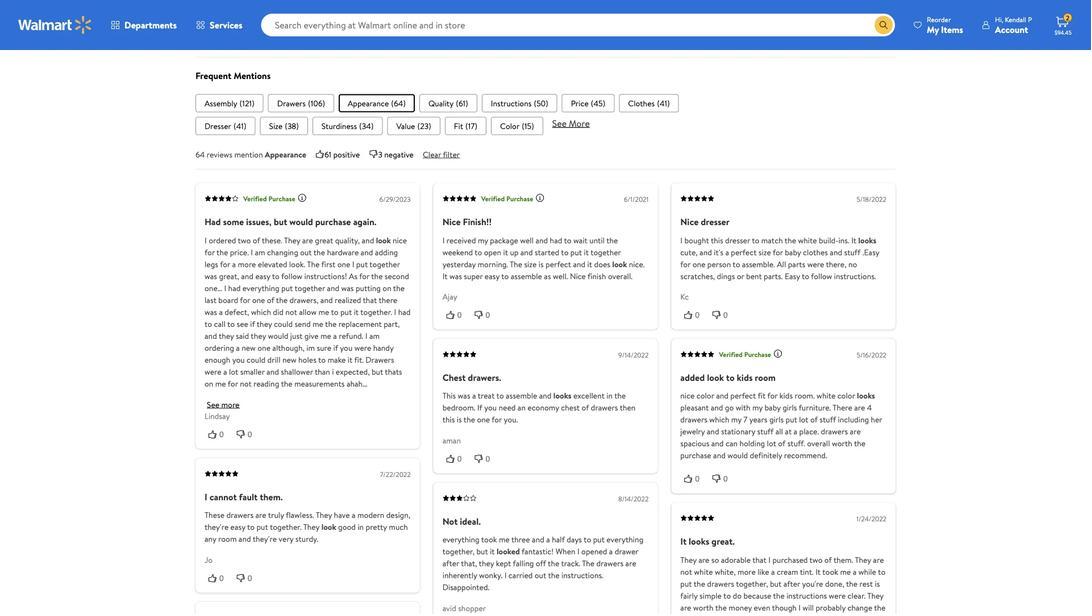 Task type: locate. For each thing, give the bounding box(es) containing it.
are
[[302, 234, 313, 246], [855, 402, 866, 413], [851, 426, 861, 437], [256, 510, 266, 521], [699, 554, 710, 565], [874, 554, 885, 565], [626, 558, 637, 569], [681, 602, 692, 613]]

list item down drawers (106)
[[260, 117, 308, 135]]

i up like
[[769, 554, 771, 565]]

1 vertical spatial room
[[218, 534, 237, 545]]

this inside i bought this dresser to match the white build-ins. it looks cute, and it's a perfect size for baby clothes and stuff .easy for one person to assemble. all parts were there, no scratches, dings or bent parts. easy to follow instructions.
[[711, 234, 724, 246]]

looks left great.
[[689, 535, 710, 548]]

and inside good in pretty much any room and they're very sturdy.
[[239, 534, 251, 545]]

furniture.
[[799, 402, 832, 413]]

1 vertical spatial girls
[[770, 414, 784, 425]]

size down started
[[525, 258, 537, 269]]

see more button
[[207, 399, 240, 410]]

0 horizontal spatial worth
[[694, 602, 714, 613]]

chest
[[561, 402, 580, 413]]

see inside list
[[553, 117, 567, 129]]

nice for nice finish!!
[[443, 215, 461, 228]]

together,
[[443, 546, 475, 557], [737, 578, 769, 589]]

drawers down white,
[[708, 578, 735, 589]]

see more list
[[196, 117, 896, 135]]

64 reviews mention appearance
[[196, 149, 306, 160]]

list
[[196, 94, 896, 112]]

and inside everything took me three and a half days to put everything together, but it
[[532, 534, 545, 545]]

for up great,
[[220, 258, 230, 269]]

but inside the nice for the price. i am changing out the hardware and adding legs for a more elevated look. the first one i put together was great, and easy to follow instructions! as for the second one... i had everything put together and was putting on the last board for one of the drawers, and realized that there was a defect, which did not allow me to put it together. i had to call to see if they could send me the replacement part, and they said they would just give me a refund. i am ordering a new one although, im sure if you were handy enough you could drill new holes to make it fit. drawers were a lot smaller and shallower than i expected, but thats on me for not reading the measurements ahah...
[[372, 366, 383, 377]]

1 horizontal spatial worth
[[833, 438, 853, 449]]

and down instructions!
[[327, 282, 340, 293]]

everything down elevated
[[243, 282, 280, 293]]

1 horizontal spatial out
[[535, 570, 547, 581]]

if right sure
[[333, 342, 338, 353]]

0 vertical spatial see
[[553, 117, 567, 129]]

one down if
[[477, 414, 490, 425]]

my up years
[[753, 402, 763, 413]]

instructions. inside fantastic! when i opened a drawer after that, they kept falling off the track. the drawers are inherently wonky. i carried out the instructions. disappointed.
[[562, 570, 604, 581]]

would inside the nice for the price. i am changing out the hardware and adding legs for a more elevated look. the first one i put together was great, and easy to follow instructions! as for the second one... i had everything put together and was putting on the last board for one of the drawers, and realized that there was a defect, which did not allow me to put it together. i had to call to see if they could send me the replacement part, and they said they would just give me a refund. i am ordering a new one although, im sure if you were handy enough you could drill new holes to make it fit. drawers were a lot smaller and shallower than i expected, but thats on me for not reading the measurements ahah...
[[268, 330, 289, 341]]

one inside excellent in the bedroom. if you need an economy chest of drawers then this is the one for you.
[[477, 414, 490, 425]]

(38)
[[285, 120, 299, 131]]

easy inside nice. it was super easy to assemble as well. nice finish overall.
[[485, 270, 500, 281]]

ideal.
[[460, 515, 481, 528]]

a left refund.
[[333, 330, 337, 341]]

which inside nice color and perfect fit for kids room. white color looks pleasant and go with my baby girls furniture. there are 4 drawers which my 7 years girls put lot of stuff including her jewelry and stationary stuff all at a place. drawers are spacious and can holding lot of stuff. overall worth the purchase and would definitely recommend.
[[710, 414, 730, 425]]

easy inside the nice for the price. i am changing out the hardware and adding legs for a more elevated look. the first one i put together was great, and easy to follow instructions! as for the second one... i had everything put together and was putting on the last board for one of the drawers, and realized that there was a defect, which did not allow me to put it together. i had to call to see if they could send me the replacement part, and they said they would just give me a refund. i am ordering a new one although, im sure if you were handy enough you could drill new holes to make it fit. drawers were a lot smaller and shallower than i expected, but thats on me for not reading the measurements ahah...
[[256, 270, 270, 281]]

and up ordering
[[205, 330, 217, 341]]

2 vertical spatial is
[[875, 578, 881, 589]]

nice inside the nice for the price. i am changing out the hardware and adding legs for a more elevated look. the first one i put together was great, and easy to follow instructions! as for the second one... i had everything put together and was putting on the last board for one of the drawers, and realized that there was a defect, which did not allow me to put it together. i had to call to see if they could send me the replacement part, and they said they would just give me a refund. i am ordering a new one although, im sure if you were handy enough you could drill new holes to make it fit. drawers were a lot smaller and shallower than i expected, but thats on me for not reading the measurements ahah...
[[393, 234, 407, 246]]

0 horizontal spatial am
[[255, 246, 265, 258]]

the inside the i received my package well and had to wait until the weekend to open it up and started to put it together yesterday morning. the size is perfect and it does
[[607, 234, 618, 246]]

0 horizontal spatial you
[[232, 354, 245, 365]]

see
[[553, 117, 567, 129], [207, 399, 220, 410]]

took up done,
[[823, 566, 839, 577]]

more up lindsay
[[222, 399, 240, 410]]

list item containing assembly
[[196, 94, 264, 112]]

1 horizontal spatial that
[[753, 554, 767, 565]]

overall.
[[608, 270, 633, 281]]

lot left smaller
[[229, 366, 238, 377]]

in inside excellent in the bedroom. if you need an economy chest of drawers then this is the one for you.
[[607, 390, 613, 401]]

wonky.
[[479, 570, 503, 581]]

2 vertical spatial would
[[728, 450, 748, 461]]

on down the 'enough'
[[205, 378, 213, 389]]

2 horizontal spatial would
[[728, 450, 748, 461]]

nice for adding
[[393, 234, 407, 246]]

1 vertical spatial purchase
[[681, 450, 712, 461]]

1 horizontal spatial together.
[[361, 306, 392, 317]]

0 horizontal spatial which
[[251, 306, 271, 317]]

1 horizontal spatial baby
[[785, 246, 802, 258]]

0 vertical spatial kids
[[737, 371, 753, 384]]

verified up issues,
[[243, 194, 267, 203]]

list item containing quality
[[420, 94, 478, 112]]

it right ins.
[[852, 234, 857, 246]]

drawers down i cannot fault them.
[[227, 510, 254, 521]]

last
[[205, 294, 217, 305]]

that down putting
[[363, 294, 377, 305]]

expected,
[[336, 366, 370, 377]]

refund.
[[339, 330, 364, 341]]

list item up dresser (41)
[[196, 94, 264, 112]]

0 vertical spatial stuff
[[845, 246, 861, 258]]

were down the 'enough'
[[205, 366, 222, 377]]

it
[[504, 246, 508, 258], [584, 246, 589, 258], [588, 258, 593, 269], [354, 306, 359, 317], [348, 354, 353, 365], [490, 546, 495, 557]]

look up adding
[[376, 234, 391, 246]]

2 vertical spatial my
[[732, 414, 742, 425]]

the right change
[[875, 602, 886, 613]]

me up give
[[313, 318, 324, 329]]

dresser inside i bought this dresser to match the white build-ins. it looks cute, and it's a perfect size for baby clothes and stuff .easy for one person to assemble. all parts were there, no scratches, dings or bent parts. easy to follow instructions.
[[726, 234, 751, 246]]

0
[[458, 310, 462, 319], [486, 310, 490, 319], [696, 310, 700, 319], [724, 310, 728, 319], [220, 430, 224, 439], [248, 430, 252, 439], [458, 454, 462, 463], [486, 454, 490, 463], [696, 474, 700, 484], [724, 474, 728, 484], [220, 574, 224, 583], [248, 574, 252, 583]]

to inside everything took me three and a half days to put everything together, but it
[[584, 534, 592, 545]]

room.
[[795, 390, 815, 401]]

1 vertical spatial after
[[784, 578, 801, 589]]

2 horizontal spatial easy
[[485, 270, 500, 281]]

there
[[833, 402, 853, 413]]

1 vertical spatial nice
[[681, 390, 695, 401]]

changing
[[267, 246, 298, 258]]

sure
[[317, 342, 332, 353]]

my
[[478, 234, 488, 246], [753, 402, 763, 413], [732, 414, 742, 425]]

is right rest at the bottom of the page
[[875, 578, 881, 589]]

1 vertical spatial together.
[[270, 522, 302, 533]]

1 horizontal spatial them.
[[834, 554, 854, 565]]

0 horizontal spatial see
[[207, 399, 220, 410]]

a up great,
[[232, 258, 236, 269]]

(45)
[[591, 97, 606, 109]]

3
[[378, 149, 383, 160]]

i down days
[[578, 546, 580, 557]]

together, inside they are so adorable that i purchased two of them. they are not white white, more like a cream tint. it took me a while to put the drawers together, but after you're done, the rest is fairly simple to do because the instructions were clear. they are worth the money even though i will probably change the knobs.
[[737, 578, 769, 589]]

everything down 'not ideal.'
[[443, 534, 480, 545]]

2 follow from the left
[[812, 270, 833, 281]]

drawers inside these drawers are truly flawless. they have a modern design, they're easy to put together. they
[[227, 510, 254, 521]]

0 horizontal spatial nice
[[443, 215, 461, 228]]

of
[[253, 234, 260, 246], [267, 294, 275, 305], [582, 402, 589, 413], [811, 414, 818, 425], [779, 438, 786, 449], [825, 554, 832, 565]]

0 horizontal spatial (41)
[[234, 120, 247, 131]]

0 vertical spatial that
[[363, 294, 377, 305]]

put inside nice color and perfect fit for kids room. white color looks pleasant and go with my baby girls furniture. there are 4 drawers which my 7 years girls put lot of stuff including her jewelry and stationary stuff all at a place. drawers are spacious and can holding lot of stuff. overall worth the purchase and would definitely recommend.
[[786, 414, 798, 425]]

1 horizontal spatial verified purchase
[[481, 194, 534, 203]]

were inside i bought this dresser to match the white build-ins. it looks cute, and it's a perfect size for baby clothes and stuff .easy for one person to assemble. all parts were there, no scratches, dings or bent parts. easy to follow instructions.
[[808, 258, 825, 269]]

0 horizontal spatial is
[[457, 414, 462, 425]]

0 vertical spatial girls
[[783, 402, 798, 413]]

1 vertical spatial white
[[817, 390, 836, 401]]

2 vertical spatial not
[[681, 566, 693, 577]]

together
[[591, 246, 621, 258], [370, 258, 400, 269], [295, 282, 325, 293]]

0 horizontal spatial everything
[[243, 282, 280, 293]]

took inside they are so adorable that i purchased two of them. they are not white white, more like a cream tint. it took me a while to put the drawers together, but after you're done, the rest is fairly simple to do because the instructions were clear. they are worth the money even though i will probably change the knobs.
[[823, 566, 839, 577]]

them. inside they are so adorable that i purchased two of them. they are not white white, more like a cream tint. it took me a while to put the drawers together, but after you're done, the rest is fairly simple to do because the instructions were clear. they are worth the money even though i will probably change the knobs.
[[834, 554, 854, 565]]

so
[[712, 554, 720, 565]]

list item containing value
[[387, 117, 441, 135]]

one right board
[[252, 294, 265, 305]]

0 vertical spatial assemble
[[511, 270, 542, 281]]

but left thats
[[372, 366, 383, 377]]

size inside the i received my package well and had to wait until the weekend to open it up and started to put it together yesterday morning. the size is perfect and it does
[[525, 258, 537, 269]]

had inside the i received my package well and had to wait until the weekend to open it up and started to put it together yesterday morning. the size is perfect and it does
[[550, 234, 563, 246]]

1 horizontal spatial if
[[333, 342, 338, 353]]

kids left room.
[[780, 390, 793, 401]]

1 horizontal spatial two
[[810, 554, 823, 565]]

the inside the nice for the price. i am changing out the hardware and adding legs for a more elevated look. the first one i put together was great, and easy to follow instructions! as for the second one... i had everything put together and was putting on the last board for one of the drawers, and realized that there was a defect, which did not allow me to put it together. i had to call to see if they could send me the replacement part, and they said they would just give me a refund. i am ordering a new one although, im sure if you were handy enough you could drill new holes to make it fit. drawers were a lot smaller and shallower than i expected, but thats on me for not reading the measurements ahah...
[[307, 258, 320, 269]]

me up looked
[[499, 534, 510, 545]]

purchase for some
[[269, 194, 296, 203]]

a inside fantastic! when i opened a drawer after that, they kept falling off the track. the drawers are inherently wonky. i carried out the instructions. disappointed.
[[610, 546, 613, 557]]

1 vertical spatial not
[[240, 378, 252, 389]]

looks inside nice color and perfect fit for kids room. white color looks pleasant and go with my baby girls furniture. there are 4 drawers which my 7 years girls put lot of stuff including her jewelry and stationary stuff all at a place. drawers are spacious and can holding lot of stuff. overall worth the purchase and would definitely recommend.
[[858, 390, 876, 401]]

1 horizontal spatial this
[[711, 234, 724, 246]]

assemble inside nice. it was super easy to assemble as well. nice finish overall.
[[511, 270, 542, 281]]

it left looked
[[490, 546, 495, 557]]

0 vertical spatial after
[[443, 558, 460, 569]]

Search search field
[[261, 14, 896, 36]]

0 horizontal spatial together
[[295, 282, 325, 293]]

putting
[[356, 282, 381, 293]]

0 vertical spatial together.
[[361, 306, 392, 317]]

fit.
[[355, 354, 364, 365]]

1 vertical spatial my
[[753, 402, 763, 413]]

is inside excellent in the bedroom. if you need an economy chest of drawers then this is the one for you.
[[457, 414, 462, 425]]

0 horizontal spatial that
[[363, 294, 377, 305]]

2 horizontal spatial you
[[485, 402, 497, 413]]

2 vertical spatial white
[[695, 566, 713, 577]]

if
[[478, 402, 483, 413]]

nice inside nice color and perfect fit for kids room. white color looks pleasant and go with my baby girls furniture. there are 4 drawers which my 7 years girls put lot of stuff including her jewelry and stationary stuff all at a place. drawers are spacious and can holding lot of stuff. overall worth the purchase and would definitely recommend.
[[681, 390, 695, 401]]

and left does
[[573, 258, 586, 269]]

of inside the nice for the price. i am changing out the hardware and adding legs for a more elevated look. the first one i put together was great, and easy to follow instructions! as for the second one... i had everything put together and was putting on the last board for one of the drawers, and realized that there was a defect, which did not allow me to put it together. i had to call to see if they could send me the replacement part, and they said they would just give me a refund. i am ordering a new one although, im sure if you were handy enough you could drill new holes to make it fit. drawers were a lot smaller and shallower than i expected, but thats on me for not reading the measurements ahah...
[[267, 294, 275, 305]]

was down last
[[205, 306, 217, 317]]

two up tint.
[[810, 554, 823, 565]]

1 horizontal spatial had
[[398, 306, 411, 317]]

0 vertical spatial more
[[238, 258, 256, 269]]

could down did
[[274, 318, 293, 329]]

i left received
[[443, 234, 445, 246]]

instructions. down track.
[[562, 570, 604, 581]]

list item containing dresser
[[196, 117, 256, 135]]

64
[[196, 149, 205, 160]]

(41) inside see more list
[[234, 120, 247, 131]]

nice for pleasant
[[681, 390, 695, 401]]

nice inside nice. it was super easy to assemble as well. nice finish overall.
[[570, 270, 586, 281]]

more for nice for the price. i am changing out the hardware and adding legs for a more elevated look. the first one i put together was great, and easy to follow instructions! as for the second one... i had everything put together and was putting on the last board for one of the drawers, and realized that there was a defect, which did not allow me to put it together. i had to call to see if they could send me the replacement part, and they said they would just give me a refund. i am ordering a new one although, im sure if you were handy enough you could drill new holes to make it fit. drawers were a lot smaller and shallower than i expected, but thats on me for not reading the measurements ahah...
[[238, 258, 256, 269]]

list item containing appearance
[[339, 94, 415, 112]]

morning.
[[478, 258, 508, 269]]

a inside these drawers are truly flawless. they have a modern design, they're easy to put together. they
[[352, 510, 356, 521]]

1 horizontal spatial took
[[823, 566, 839, 577]]

put up at
[[786, 414, 798, 425]]

when
[[556, 546, 576, 557]]

after inside fantastic! when i opened a drawer after that, they kept falling off the track. the drawers are inherently wonky. i carried out the instructions. disappointed.
[[443, 558, 460, 569]]

would inside nice color and perfect fit for kids room. white color looks pleasant and go with my baby girls furniture. there are 4 drawers which my 7 years girls put lot of stuff including her jewelry and stationary stuff all at a place. drawers are spacious and can holding lot of stuff. overall worth the purchase and would definitely recommend.
[[728, 450, 748, 461]]

them. up truly
[[260, 491, 283, 503]]

7
[[744, 414, 748, 425]]

drawers down handy
[[366, 354, 394, 365]]

1 horizontal spatial you
[[340, 342, 353, 353]]

you.
[[504, 414, 518, 425]]

verified purchase up added look to kids room
[[720, 349, 772, 359]]

more inside they are so adorable that i purchased two of them. they are not white white, more like a cream tint. it took me a while to put the drawers together, but after you're done, the rest is fairly simple to do because the instructions were clear. they are worth the money even though i will probably change the knobs.
[[738, 566, 756, 577]]

will
[[803, 602, 814, 613]]

white inside i bought this dresser to match the white build-ins. it looks cute, and it's a perfect size for baby clothes and stuff .easy for one person to assemble. all parts were there, no scratches, dings or bent parts. easy to follow instructions.
[[799, 234, 818, 246]]

see for see more
[[553, 117, 567, 129]]

they're down these
[[205, 522, 229, 533]]

account
[[996, 23, 1029, 36]]

1 horizontal spatial instructions.
[[835, 270, 877, 281]]

call
[[214, 318, 226, 329]]

1 horizontal spatial stuff
[[820, 414, 837, 425]]

it inside they are so adorable that i purchased two of them. they are not white white, more like a cream tint. it took me a while to put the drawers together, but after you're done, the rest is fairly simple to do because the instructions were clear. they are worth the money even though i will probably change the knobs.
[[816, 566, 821, 577]]

kept
[[496, 558, 511, 569]]

0 horizontal spatial kids
[[737, 371, 753, 384]]

was down yesterday
[[450, 270, 462, 281]]

nice finish!!
[[443, 215, 492, 228]]

verified purchase information image for added look to kids room
[[774, 349, 783, 358]]

two up price.
[[238, 234, 251, 246]]

2 horizontal spatial not
[[681, 566, 693, 577]]

there,
[[827, 258, 847, 269]]

0 horizontal spatial together,
[[443, 546, 475, 557]]

0 horizontal spatial instructions.
[[562, 570, 604, 581]]

are left truly
[[256, 510, 266, 521]]

0 horizontal spatial easy
[[231, 522, 246, 533]]

list item containing color
[[491, 117, 544, 135]]

which left did
[[251, 306, 271, 317]]

done,
[[826, 578, 845, 589]]

1 horizontal spatial follow
[[812, 270, 833, 281]]

verified for look
[[720, 349, 743, 359]]

0 vertical spatial out
[[300, 246, 312, 258]]

instructions.
[[835, 270, 877, 281], [562, 570, 604, 581]]

1 vertical spatial took
[[823, 566, 839, 577]]

second
[[385, 270, 409, 281]]

issues,
[[246, 215, 272, 228]]

wait
[[574, 234, 588, 246]]

6/1/2021
[[624, 194, 649, 204]]

they're inside good in pretty much any room and they're very sturdy.
[[253, 534, 277, 545]]

assemble left as
[[511, 270, 542, 281]]

had some issues, but would purchase again.
[[205, 215, 377, 228]]

verified purchase up issues,
[[243, 194, 296, 203]]

more down price.
[[238, 258, 256, 269]]

appearance up (34)
[[348, 97, 389, 109]]

1 vertical spatial this
[[443, 414, 455, 425]]

0 horizontal spatial if
[[250, 318, 255, 329]]

lot
[[229, 366, 238, 377], [800, 414, 809, 425], [767, 438, 777, 449]]

1 vertical spatial instructions.
[[562, 570, 604, 581]]

put up opened
[[594, 534, 605, 545]]

quality,
[[335, 234, 360, 246]]

to left do at bottom
[[724, 590, 731, 601]]

flawless.
[[286, 510, 314, 521]]

0 horizontal spatial two
[[238, 234, 251, 246]]

1 vertical spatial am
[[370, 330, 380, 341]]

the down when
[[548, 570, 560, 581]]

but inside everything took me three and a half days to put everything together, but it
[[477, 546, 488, 557]]

in right good
[[358, 522, 364, 533]]

after up inherently
[[443, 558, 460, 569]]

perfect inside nice color and perfect fit for kids room. white color looks pleasant and go with my baby girls furniture. there are 4 drawers which my 7 years girls put lot of stuff including her jewelry and stationary stuff all at a place. drawers are spacious and can holding lot of stuff. overall worth the purchase and would definitely recommend.
[[731, 390, 757, 401]]

the down the bedroom.
[[464, 414, 475, 425]]

finish!!
[[463, 215, 492, 228]]

nice for nice dresser
[[681, 215, 699, 228]]

follow down there,
[[812, 270, 833, 281]]

1 vertical spatial which
[[710, 414, 730, 425]]

together, up that,
[[443, 546, 475, 557]]

0 horizontal spatial after
[[443, 558, 460, 569]]

together.
[[361, 306, 392, 317], [270, 522, 302, 533]]

looks inside i bought this dresser to match the white build-ins. it looks cute, and it's a perfect size for baby clothes and stuff .easy for one person to assemble. all parts were there, no scratches, dings or bent parts. easy to follow instructions.
[[859, 234, 877, 246]]

a
[[726, 246, 730, 258], [232, 258, 236, 269], [219, 306, 223, 317], [333, 330, 337, 341], [236, 342, 240, 353], [223, 366, 227, 377], [473, 390, 476, 401], [794, 426, 798, 437], [352, 510, 356, 521], [547, 534, 550, 545], [610, 546, 613, 557], [772, 566, 775, 577], [853, 566, 857, 577]]

the up putting
[[372, 270, 383, 281]]

for right the fit
[[768, 390, 778, 401]]

modern
[[358, 510, 385, 521]]

took inside everything took me three and a half days to put everything together, but it
[[482, 534, 497, 545]]

kids up with
[[737, 371, 753, 384]]

track.
[[562, 558, 581, 569]]

0 horizontal spatial follow
[[281, 270, 303, 281]]

the down the up
[[510, 258, 523, 269]]

the up fairly
[[694, 578, 706, 589]]

purchase down spacious
[[681, 450, 712, 461]]

bedroom.
[[443, 402, 476, 413]]

person
[[708, 258, 731, 269]]

im
[[307, 342, 315, 353]]

of down excellent
[[582, 402, 589, 413]]

can
[[726, 438, 738, 449]]

the right match
[[785, 234, 797, 246]]

0 horizontal spatial my
[[478, 234, 488, 246]]

1 horizontal spatial together
[[370, 258, 400, 269]]

girls
[[783, 402, 798, 413], [770, 414, 784, 425]]

0 horizontal spatial purchase
[[269, 194, 296, 203]]

fairly
[[681, 590, 698, 601]]

more
[[238, 258, 256, 269], [222, 399, 240, 410], [738, 566, 756, 577]]

1 horizontal spatial size
[[759, 246, 772, 258]]

the inside i bought this dresser to match the white build-ins. it looks cute, and it's a perfect size for baby clothes and stuff .easy for one person to assemble. all parts were there, no scratches, dings or bent parts. easy to follow instructions.
[[785, 234, 797, 246]]

is inside the i received my package well and had to wait until the weekend to open it up and started to put it together yesterday morning. the size is perfect and it does
[[539, 258, 544, 269]]

0 vertical spatial lot
[[229, 366, 238, 377]]

two inside they are so adorable that i purchased two of them. they are not white white, more like a cream tint. it took me a while to put the drawers together, but after you're done, the rest is fairly simple to do because the instructions were clear. they are worth the money even though i will probably change the knobs.
[[810, 554, 823, 565]]

list item containing instructions
[[482, 94, 558, 112]]

0 horizontal spatial nice
[[393, 234, 407, 246]]

my inside the i received my package well and had to wait until the weekend to open it up and started to put it together yesterday morning. the size is perfect and it does
[[478, 234, 488, 246]]

easy down elevated
[[256, 270, 270, 281]]

1 vertical spatial could
[[247, 354, 266, 365]]

a inside i bought this dresser to match the white build-ins. it looks cute, and it's a perfect size for baby clothes and stuff .easy for one person to assemble. all parts were there, no scratches, dings or bent parts. easy to follow instructions.
[[726, 246, 730, 258]]

one
[[338, 258, 351, 269], [693, 258, 706, 269], [252, 294, 265, 305], [258, 342, 271, 353], [477, 414, 490, 425]]

first
[[322, 258, 336, 269]]

0 vertical spatial if
[[250, 318, 255, 329]]

nice
[[393, 234, 407, 246], [681, 390, 695, 401]]

0 vertical spatial size
[[759, 246, 772, 258]]

they are so adorable that i purchased two of them. they are not white white, more like a cream tint. it took me a while to put the drawers together, but after you're done, the rest is fairly simple to do because the instructions were clear. they are worth the money even though i will probably change the knobs.
[[681, 554, 886, 614]]

dresser up person
[[726, 234, 751, 246]]

out down off
[[535, 570, 547, 581]]

jo
[[205, 554, 213, 565]]

they up changing
[[284, 234, 300, 246]]

room right any
[[218, 534, 237, 545]]

purchase
[[315, 215, 351, 228], [681, 450, 712, 461]]

looks
[[859, 234, 877, 246], [554, 390, 572, 401], [858, 390, 876, 401], [689, 535, 710, 548]]

1 horizontal spatial on
[[383, 282, 392, 293]]

0 horizontal spatial purchase
[[315, 215, 351, 228]]

did
[[273, 306, 284, 317]]

are up knobs.
[[681, 602, 692, 613]]

are inside fantastic! when i opened a drawer after that, they kept falling off the track. the drawers are inherently wonky. i carried out the instructions. disappointed.
[[626, 558, 637, 569]]

2 horizontal spatial stuff
[[845, 246, 861, 258]]

and up fantastic!
[[532, 534, 545, 545]]

holes
[[299, 354, 317, 365]]

verified purchase information image
[[298, 193, 307, 203], [536, 193, 545, 203], [774, 349, 783, 358]]

0 vertical spatial would
[[290, 215, 313, 228]]

definitely
[[750, 450, 783, 461]]

(106)
[[308, 97, 325, 109]]

the inside fantastic! when i opened a drawer after that, they kept falling off the track. the drawers are inherently wonky. i carried out the instructions. disappointed.
[[582, 558, 595, 569]]

2 color from the left
[[838, 390, 856, 401]]

recommend.
[[785, 450, 828, 461]]

together up drawers,
[[295, 282, 325, 293]]

put inside everything took me three and a half days to put everything together, but it
[[594, 534, 605, 545]]

you up smaller
[[232, 354, 245, 365]]

0 horizontal spatial on
[[205, 378, 213, 389]]

more for they are so adorable that i purchased two of them. they are not white white, more like a cream tint. it took me a while to put the drawers together, but after you're done, the rest is fairly simple to do because the instructions were clear. they are worth the money even though i will probably change the knobs.
[[738, 566, 756, 577]]

nice right well. on the top of page
[[570, 270, 586, 281]]

1 follow from the left
[[281, 270, 303, 281]]

1 vertical spatial if
[[333, 342, 338, 353]]

which inside the nice for the price. i am changing out the hardware and adding legs for a more elevated look. the first one i put together was great, and easy to follow instructions! as for the second one... i had everything put together and was putting on the last board for one of the drawers, and realized that there was a defect, which did not allow me to put it together. i had to call to see if they could send me the replacement part, and they said they would just give me a refund. i am ordering a new one although, im sure if you were handy enough you could drill new holes to make it fit. drawers were a lot smaller and shallower than i expected, but thats on me for not reading the measurements ahah...
[[251, 306, 271, 317]]

that,
[[461, 558, 477, 569]]

instructions. inside i bought this dresser to match the white build-ins. it looks cute, and it's a perfect size for baby clothes and stuff .easy for one person to assemble. all parts were there, no scratches, dings or bent parts. easy to follow instructions.
[[835, 270, 877, 281]]

(41) right "clothes"
[[657, 97, 670, 109]]

verified purchase information image for nice finish!!
[[536, 193, 545, 203]]

i received my package well and had to wait until the weekend to open it up and started to put it together yesterday morning. the size is perfect and it does
[[443, 234, 621, 269]]

1 horizontal spatial nice
[[681, 390, 695, 401]]

0 horizontal spatial size
[[525, 258, 537, 269]]

not inside they are so adorable that i purchased two of them. they are not white white, more like a cream tint. it took me a while to put the drawers together, but after you're done, the rest is fairly simple to do because the instructions were clear. they are worth the money even though i will probably change the knobs.
[[681, 566, 693, 577]]

for inside excellent in the bedroom. if you need an economy chest of drawers then this is the one for you.
[[492, 414, 502, 425]]

list item
[[196, 94, 264, 112], [268, 94, 334, 112], [339, 94, 415, 112], [420, 94, 478, 112], [482, 94, 558, 112], [562, 94, 615, 112], [619, 94, 679, 112], [196, 117, 256, 135], [260, 117, 308, 135], [313, 117, 383, 135], [387, 117, 441, 135], [445, 117, 487, 135], [491, 117, 544, 135]]

1 vertical spatial together
[[370, 258, 400, 269]]

inherently
[[443, 570, 478, 581]]

reorder my items
[[928, 15, 964, 36]]

easy inside these drawers are truly flawless. they have a modern design, they're easy to put together. they
[[231, 522, 246, 533]]

0 vertical spatial not
[[286, 306, 297, 317]]

1 horizontal spatial purchase
[[507, 194, 534, 203]]

0 horizontal spatial in
[[358, 522, 364, 533]]

in inside good in pretty much any room and they're very sturdy.
[[358, 522, 364, 533]]

out inside fantastic! when i opened a drawer after that, they kept falling off the track. the drawers are inherently wonky. i carried out the instructions. disappointed.
[[535, 570, 547, 581]]

is
[[539, 258, 544, 269], [457, 414, 462, 425], [875, 578, 881, 589]]

does
[[595, 258, 611, 269]]

nice dresser
[[681, 215, 730, 228]]

1 vertical spatial together,
[[737, 578, 769, 589]]

0 vertical spatial they're
[[205, 522, 229, 533]]

2 horizontal spatial purchase
[[745, 349, 772, 359]]

not
[[286, 306, 297, 317], [240, 378, 252, 389], [681, 566, 693, 577]]

2 vertical spatial perfect
[[731, 390, 757, 401]]

baby down the fit
[[765, 402, 781, 413]]

more inside the nice for the price. i am changing out the hardware and adding legs for a more elevated look. the first one i put together was great, and easy to follow instructions! as for the second one... i had everything put together and was putting on the last board for one of the drawers, and realized that there was a defect, which did not allow me to put it together. i had to call to see if they could send me the replacement part, and they said they would just give me a refund. i am ordering a new one although, im sure if you were handy enough you could drill new holes to make it fit. drawers were a lot smaller and shallower than i expected, but thats on me for not reading the measurements ahah...
[[238, 258, 256, 269]]

1 vertical spatial out
[[535, 570, 547, 581]]

list item up more
[[562, 94, 615, 112]]

p
[[1029, 15, 1033, 24]]

services
[[210, 19, 243, 31]]

i
[[332, 366, 334, 377]]

more down adorable
[[738, 566, 756, 577]]

list item containing price
[[562, 94, 615, 112]]

i inside the i received my package well and had to wait until the weekend to open it up and started to put it together yesterday morning. the size is perfect and it does
[[443, 234, 445, 246]]

and right any
[[239, 534, 251, 545]]

took
[[482, 534, 497, 545], [823, 566, 839, 577]]

are up while
[[874, 554, 885, 565]]

lot up definitely
[[767, 438, 777, 449]]

stuff
[[845, 246, 861, 258], [820, 414, 837, 425], [758, 426, 774, 437]]

part,
[[384, 318, 400, 329]]

great
[[315, 234, 333, 246]]

Walmart Site-Wide search field
[[261, 14, 896, 36]]

perfect
[[732, 246, 757, 258], [546, 258, 572, 269], [731, 390, 757, 401]]

walmart image
[[18, 16, 92, 34]]



Task type: describe. For each thing, give the bounding box(es) containing it.
look.
[[289, 258, 306, 269]]

baby inside i bought this dresser to match the white build-ins. it looks cute, and it's a perfect size for baby clothes and stuff .easy for one person to assemble. all parts were there, no scratches, dings or bent parts. easy to follow instructions.
[[785, 246, 802, 258]]

they left have
[[316, 510, 332, 521]]

they up sturdy.
[[303, 522, 320, 533]]

a down the 'enough'
[[223, 366, 227, 377]]

well.
[[553, 270, 568, 281]]

verified purchase for look
[[720, 349, 772, 359]]

0 vertical spatial could
[[274, 318, 293, 329]]

for down cute,
[[681, 258, 691, 269]]

drawers inside they are so adorable that i purchased two of them. they are not white white, more like a cream tint. it took me a while to put the drawers together, but after you're done, the rest is fairly simple to do because the instructions were clear. they are worth the money even though i will probably change the knobs.
[[708, 578, 735, 589]]

a inside everything took me three and a half days to put everything together, but it
[[547, 534, 550, 545]]

stationary
[[722, 426, 756, 437]]

1 vertical spatial appearance
[[265, 149, 306, 160]]

list item containing drawers
[[268, 94, 334, 112]]

1 horizontal spatial am
[[370, 330, 380, 341]]

a inside nice color and perfect fit for kids room. white color looks pleasant and go with my baby girls furniture. there are 4 drawers which my 7 years girls put lot of stuff including her jewelry and stationary stuff all at a place. drawers are spacious and can holding lot of stuff. overall worth the purchase and would definitely recommend.
[[794, 426, 798, 437]]

spacious
[[681, 438, 710, 449]]

sturdiness (34)
[[322, 120, 374, 131]]

one down hardware
[[338, 258, 351, 269]]

drawers inside the nice for the price. i am changing out the hardware and adding legs for a more elevated look. the first one i put together was great, and easy to follow instructions! as for the second one... i had everything put together and was putting on the last board for one of the drawers, and realized that there was a defect, which did not allow me to put it together. i had to call to see if they could send me the replacement part, and they said they would just give me a refund. i am ordering a new one although, im sure if you were handy enough you could drill new holes to make it fit. drawers were a lot smaller and shallower than i expected, but thats on me for not reading the measurements ahah...
[[366, 354, 394, 365]]

worth inside nice color and perfect fit for kids room. white color looks pleasant and go with my baby girls furniture. there are 4 drawers which my 7 years girls put lot of stuff including her jewelry and stationary stuff all at a place. drawers are spacious and can holding lot of stuff. overall worth the purchase and would definitely recommend.
[[833, 438, 853, 449]]

half
[[552, 534, 565, 545]]

sturdy.
[[296, 534, 319, 545]]

and down drill
[[267, 366, 279, 377]]

and up there,
[[830, 246, 843, 258]]

1 horizontal spatial my
[[732, 414, 742, 425]]

and right great,
[[241, 270, 254, 281]]

they inside fantastic! when i opened a drawer after that, they kept falling off the track. the drawers are inherently wonky. i carried out the instructions. disappointed.
[[479, 558, 494, 569]]

a down "said"
[[236, 342, 240, 353]]

excellent in the bedroom. if you need an economy chest of drawers then this is the one for you.
[[443, 390, 636, 425]]

in for chest drawers.
[[607, 390, 613, 401]]

dresser
[[205, 120, 231, 131]]

price.
[[230, 246, 249, 258]]

are inside these drawers are truly flawless. they have a modern design, they're easy to put together. they
[[256, 510, 266, 521]]

me inside they are so adorable that i purchased two of them. they are not white white, more like a cream tint. it took me a while to put the drawers together, but after you're done, the rest is fairly simple to do because the instructions were clear. they are worth the money even though i will probably change the knobs.
[[841, 566, 852, 577]]

size (38)
[[269, 120, 299, 131]]

drawers inside excellent in the bedroom. if you need an economy chest of drawers then this is the one for you.
[[591, 402, 618, 413]]

to inside these drawers are truly flawless. they have a modern design, they're easy to put together. they
[[247, 522, 255, 533]]

the down ordered
[[217, 246, 228, 258]]

in for i cannot fault them.
[[358, 522, 364, 533]]

realized
[[335, 294, 361, 305]]

as
[[544, 270, 551, 281]]

you inside excellent in the bedroom. if you need an economy chest of drawers then this is the one for you.
[[485, 402, 497, 413]]

are left "great"
[[302, 234, 313, 246]]

mentions
[[234, 69, 271, 82]]

put up drawers,
[[282, 282, 293, 293]]

of inside they are so adorable that i purchased two of them. they are not white white, more like a cream tint. it took me a while to put the drawers together, but after you're done, the rest is fairly simple to do because the instructions were clear. they are worth the money even though i will probably change the knobs.
[[825, 554, 832, 565]]

and left it's
[[700, 246, 712, 258]]

white inside they are so adorable that i purchased two of them. they are not white white, more like a cream tint. it took me a while to put the drawers together, but after you're done, the rest is fairly simple to do because the instructions were clear. they are worth the money even though i will probably change the knobs.
[[695, 566, 713, 577]]

1 horizontal spatial not
[[286, 306, 297, 317]]

clear
[[423, 149, 441, 160]]

everything inside the nice for the price. i am changing out the hardware and adding legs for a more elevated look. the first one i put together was great, and easy to follow instructions! as for the second one... i had everything put together and was putting on the last board for one of the drawers, and realized that there was a defect, which did not allow me to put it together. i had to call to see if they could send me the replacement part, and they said they would just give me a refund. i am ordering a new one although, im sure if you were handy enough you could drill new holes to make it fit. drawers were a lot smaller and shallower than i expected, but thats on me for not reading the measurements ahah...
[[243, 282, 280, 293]]

0 horizontal spatial could
[[247, 354, 266, 365]]

the right off
[[548, 558, 560, 569]]

together, inside everything took me three and a half days to put everything together, but it
[[443, 546, 475, 557]]

drawers down pleasant
[[681, 414, 708, 425]]

i ordered two of these. they are great quality, and look
[[205, 234, 391, 246]]

jewelry
[[681, 426, 705, 437]]

color
[[500, 120, 520, 131]]

well
[[520, 234, 534, 246]]

a right like
[[772, 566, 775, 577]]

(61)
[[456, 97, 469, 109]]

i left will
[[799, 602, 801, 613]]

nice for the price. i am changing out the hardware and adding legs for a more elevated look. the first one i put together was great, and easy to follow instructions! as for the second one... i had everything put together and was putting on the last board for one of the drawers, and realized that there was a defect, which did not allow me to put it together. i had to call to see if they could send me the replacement part, and they said they would just give me a refund. i am ordering a new one although, im sure if you were handy enough you could drill new holes to make it fit. drawers were a lot smaller and shallower than i expected, but thats on me for not reading the measurements ahah...
[[205, 234, 411, 389]]

purchase for look
[[745, 349, 772, 359]]

reviews
[[207, 149, 233, 160]]

8/14/2022
[[619, 494, 649, 504]]

for right as at the left top
[[360, 270, 370, 281]]

1 vertical spatial stuff
[[820, 414, 837, 425]]

put up as at the left top
[[356, 258, 368, 269]]

list item containing fit
[[445, 117, 487, 135]]

was inside nice. it was super easy to assemble as well. nice finish overall.
[[450, 270, 462, 281]]

put inside the i received my package well and had to wait until the weekend to open it up and started to put it together yesterday morning. the size is perfect and it does
[[571, 246, 582, 258]]

are left so in the right of the page
[[699, 554, 710, 565]]

me up sure
[[321, 330, 332, 341]]

0 vertical spatial new
[[242, 342, 256, 353]]

see for see more
[[207, 399, 220, 410]]

looks up chest
[[554, 390, 572, 401]]

purchased
[[773, 554, 808, 565]]

the down shallower
[[281, 378, 293, 389]]

nice. it was super easy to assemble as well. nice finish overall.
[[443, 258, 645, 281]]

was up the bedroom.
[[458, 390, 471, 401]]

nice.
[[629, 258, 645, 269]]

0 vertical spatial appearance
[[348, 97, 389, 109]]

i right one...
[[224, 282, 226, 293]]

0 vertical spatial you
[[340, 342, 353, 353]]

bought
[[685, 234, 710, 246]]

to left the call
[[205, 318, 212, 329]]

excellent
[[574, 390, 605, 401]]

ins.
[[839, 234, 850, 246]]

as
[[349, 270, 358, 281]]

drill
[[268, 354, 281, 365]]

verified for some
[[243, 194, 267, 203]]

to right while
[[879, 566, 886, 577]]

it inside everything took me three and a half days to put everything together, but it
[[490, 546, 495, 557]]

to right the call
[[227, 318, 235, 329]]

(41) for clothes (41)
[[657, 97, 670, 109]]

size
[[269, 120, 283, 131]]

price (45)
[[571, 97, 606, 109]]

to up or
[[733, 258, 741, 269]]

they down the call
[[219, 330, 234, 341]]

perfect inside the i received my package well and had to wait until the weekend to open it up and started to put it together yesterday morning. the size is perfect and it does
[[546, 258, 572, 269]]

this inside excellent in the bedroom. if you need an economy chest of drawers then this is the one for you.
[[443, 414, 455, 425]]

handy
[[373, 342, 394, 353]]

(34)
[[359, 120, 374, 131]]

0 vertical spatial purchase
[[315, 215, 351, 228]]

frequent mentions
[[196, 69, 271, 82]]

i bought this dresser to match the white build-ins. it looks cute, and it's a perfect size for baby clothes and stuff .easy for one person to assemble. all parts were there, no scratches, dings or bent parts. easy to follow instructions.
[[681, 234, 880, 281]]

clear.
[[848, 590, 866, 601]]

to up go
[[727, 371, 735, 384]]

up
[[510, 246, 519, 258]]

of inside excellent in the bedroom. if you need an economy chest of drawers then this is the one for you.
[[582, 402, 589, 413]]

of left these.
[[253, 234, 260, 246]]

but up these.
[[274, 215, 287, 228]]

me up see more dropdown button
[[215, 378, 226, 389]]

the down "simple"
[[716, 602, 727, 613]]

they down rest at the bottom of the page
[[868, 590, 884, 601]]

adding
[[375, 246, 398, 258]]

the inside the i received my package well and had to wait until the weekend to open it up and started to put it together yesterday morning. the size is perfect and it does
[[510, 258, 523, 269]]

look right added
[[708, 371, 724, 384]]

verified for finish!!
[[481, 194, 505, 203]]

worth inside they are so adorable that i purchased two of them. they are not white white, more like a cream tint. it took me a while to put the drawers together, but after you're done, the rest is fairly simple to do because the instructions were clear. they are worth the money even though i will probably change the knobs.
[[694, 602, 714, 613]]

assembly (121)
[[205, 97, 255, 109]]

go
[[726, 402, 734, 413]]

1 horizontal spatial would
[[290, 215, 313, 228]]

they right "said"
[[251, 330, 266, 341]]

put inside these drawers are truly flawless. they have a modern design, they're easy to put together. they
[[257, 522, 268, 533]]

a up the call
[[219, 306, 223, 317]]

send
[[295, 318, 311, 329]]

is inside they are so adorable that i purchased two of them. they are not white white, more like a cream tint. it took me a while to put the drawers together, but after you're done, the rest is fairly simple to do because the instructions were clear. they are worth the money even though i will probably change the knobs.
[[875, 578, 881, 589]]

to right easy
[[802, 270, 810, 281]]

that inside they are so adorable that i purchased two of them. they are not white white, more like a cream tint. it took me a while to put the drawers together, but after you're done, the rest is fairly simple to do because the instructions were clear. they are worth the money even though i will probably change the knobs.
[[753, 554, 767, 565]]

were inside they are so adorable that i purchased two of them. they are not white white, more like a cream tint. it took me a while to put the drawers together, but after you're done, the rest is fairly simple to do because the instructions were clear. they are worth the money even though i will probably change the knobs.
[[829, 590, 846, 601]]

purchase inside nice color and perfect fit for kids room. white color looks pleasant and go with my baby girls furniture. there are 4 drawers which my 7 years girls put lot of stuff including her jewelry and stationary stuff all at a place. drawers are spacious and can holding lot of stuff. overall worth the purchase and would definitely recommend.
[[681, 450, 712, 461]]

1 color from the left
[[697, 390, 715, 401]]

0 vertical spatial two
[[238, 234, 251, 246]]

i left ordered
[[205, 234, 207, 246]]

ahah...
[[347, 378, 368, 389]]

it left does
[[588, 258, 593, 269]]

baby inside nice color and perfect fit for kids room. white color looks pleasant and go with my baby girls furniture. there are 4 drawers which my 7 years girls put lot of stuff including her jewelry and stationary stuff all at a place. drawers are spacious and can holding lot of stuff. overall worth the purchase and would definitely recommend.
[[765, 402, 781, 413]]

or
[[737, 270, 745, 281]]

follow inside the nice for the price. i am changing out the hardware and adding legs for a more elevated look. the first one i put together was great, and easy to follow instructions! as for the second one... i had everything put together and was putting on the last board for one of the drawers, and realized that there was a defect, which did not allow me to put it together. i had to call to see if they could send me the replacement part, and they said they would just give me a refund. i am ordering a new one although, im sure if you were handy enough you could drill new holes to make it fit. drawers were a lot smaller and shallower than i expected, but thats on me for not reading the measurements ahah...
[[281, 270, 303, 281]]

items
[[942, 23, 964, 36]]

one up drill
[[258, 342, 271, 353]]

to up need
[[497, 390, 504, 401]]

and left adding
[[361, 246, 373, 258]]

one inside i bought this dresser to match the white build-ins. it looks cute, and it's a perfect size for baby clothes and stuff .easy for one person to assemble. all parts were there, no scratches, dings or bent parts. easy to follow instructions.
[[693, 258, 706, 269]]

and left can
[[712, 438, 724, 449]]

they're inside these drawers are truly flawless. they have a modern design, they're easy to put together. they
[[205, 522, 229, 533]]

0 vertical spatial dresser
[[701, 215, 730, 228]]

you're
[[803, 578, 824, 589]]

to inside nice. it was super easy to assemble as well. nice finish overall.
[[502, 270, 509, 281]]

treat
[[478, 390, 495, 401]]

of down furniture.
[[811, 414, 818, 425]]

value
[[397, 120, 415, 131]]

but inside they are so adorable that i purchased two of them. they are not white white, more like a cream tint. it took me a while to put the drawers together, but after you're done, the rest is fairly simple to do because the instructions were clear. they are worth the money even though i will probably change the knobs.
[[771, 578, 782, 589]]

clear filter
[[423, 149, 460, 160]]

to right started
[[561, 246, 569, 258]]

they down it looks great.
[[681, 554, 697, 565]]

very
[[279, 534, 294, 545]]

after inside they are so adorable that i purchased two of them. they are not white white, more like a cream tint. it took me a while to put the drawers together, but after you're done, the rest is fairly simple to do because the instructions were clear. they are worth the money even though i will probably change the knobs.
[[784, 578, 801, 589]]

they up while
[[856, 554, 872, 565]]

1 vertical spatial more
[[222, 399, 240, 410]]

2 vertical spatial had
[[398, 306, 411, 317]]

sturdiness
[[322, 120, 357, 131]]

fit
[[758, 390, 766, 401]]

and up go
[[717, 390, 729, 401]]

an
[[518, 402, 526, 413]]

1 vertical spatial assemble
[[506, 390, 538, 401]]

kids inside nice color and perfect fit for kids room. white color looks pleasant and go with my baby girls furniture. there are 4 drawers which my 7 years girls put lot of stuff including her jewelry and stationary stuff all at a place. drawers are spacious and can holding lot of stuff. overall worth the purchase and would definitely recommend.
[[780, 390, 793, 401]]

together inside the i received my package well and had to wait until the weekend to open it up and started to put it together yesterday morning. the size is perfect and it does
[[591, 246, 621, 258]]

fantastic!
[[522, 546, 554, 557]]

are down including
[[851, 426, 861, 437]]

a left while
[[853, 566, 857, 577]]

to left "open" at the top left of the page
[[475, 246, 482, 258]]

more
[[569, 117, 590, 129]]

great,
[[219, 270, 239, 281]]

0 horizontal spatial not
[[240, 378, 252, 389]]

was down legs
[[205, 270, 217, 281]]

drawers inside fantastic! when i opened a drawer after that, they kept falling off the track. the drawers are inherently wonky. i carried out the instructions. disappointed.
[[597, 558, 624, 569]]

0 horizontal spatial them.
[[260, 491, 283, 503]]

and up started
[[536, 234, 548, 246]]

and up economy
[[540, 390, 552, 401]]

1 vertical spatial on
[[205, 378, 213, 389]]

it inside i bought this dresser to match the white build-ins. it looks cute, and it's a perfect size for baby clothes and stuff .easy for one person to assemble. all parts were there, no scratches, dings or bent parts. easy to follow instructions.
[[852, 234, 857, 246]]

drawer
[[615, 546, 639, 557]]

ajay
[[443, 291, 458, 302]]

size inside i bought this dresser to match the white build-ins. it looks cute, and it's a perfect size for baby clothes and stuff .easy for one person to assemble. all parts were there, no scratches, dings or bent parts. easy to follow instructions.
[[759, 246, 772, 258]]

and down again. on the left of the page
[[362, 234, 374, 246]]

knobs.
[[681, 614, 703, 614]]

drawers up overall
[[821, 426, 849, 437]]

thats
[[385, 366, 403, 377]]

list item containing size
[[260, 117, 308, 135]]

together. inside these drawers are truly flawless. they have a modern design, they're easy to put together. they
[[270, 522, 302, 533]]

no
[[849, 258, 858, 269]]

added look to kids room
[[681, 371, 776, 384]]

and left realized
[[321, 294, 333, 305]]

verified purchase for some
[[243, 194, 296, 203]]

5/18/2022
[[857, 194, 887, 204]]

search icon image
[[880, 20, 889, 30]]

mention
[[235, 149, 263, 160]]

me inside everything took me three and a half days to put everything together, but it
[[499, 534, 510, 545]]

stuff inside i bought this dresser to match the white build-ins. it looks cute, and it's a perfect size for baby clothes and stuff .easy for one person to assemble. all parts were there, no scratches, dings or bent parts. easy to follow instructions.
[[845, 246, 861, 258]]

the inside nice color and perfect fit for kids room. white color looks pleasant and go with my baby girls furniture. there are 4 drawers which my 7 years girls put lot of stuff including her jewelry and stationary stuff all at a place. drawers are spacious and can holding lot of stuff. overall worth the purchase and would definitely recommend.
[[855, 438, 866, 449]]

and right jewelry
[[707, 426, 720, 437]]

i inside i bought this dresser to match the white build-ins. it looks cute, and it's a perfect size for baby clothes and stuff .easy for one person to assemble. all parts were there, no scratches, dings or bent parts. easy to follow instructions.
[[681, 234, 683, 246]]

truly
[[268, 510, 284, 521]]

2 horizontal spatial everything
[[607, 534, 644, 545]]

i up as at the left top
[[352, 258, 355, 269]]

clothes (41)
[[629, 97, 670, 109]]

list containing assembly
[[196, 94, 896, 112]]

(41) for dresser (41)
[[234, 120, 247, 131]]

these
[[205, 510, 225, 521]]

i left cannot
[[205, 491, 207, 503]]

hi,
[[996, 15, 1004, 24]]

1 horizontal spatial new
[[283, 354, 297, 365]]

see more
[[553, 117, 590, 129]]

out inside the nice for the price. i am changing out the hardware and adding legs for a more elevated look. the first one i put together was great, and easy to follow instructions! as for the second one... i had everything put together and was putting on the last board for one of the drawers, and realized that there was a defect, which did not allow me to put it together. i had to call to see if they could send me the replacement part, and they said they would just give me a refund. i am ordering a new one although, im sure if you were handy enough you could drill new holes to make it fit. drawers were a lot smaller and shallower than i expected, but thats on me for not reading the measurements ahah...
[[300, 246, 312, 258]]

white,
[[715, 566, 736, 577]]

years
[[750, 414, 768, 425]]

disappointed.
[[443, 582, 490, 593]]

room inside good in pretty much any room and they're very sturdy.
[[218, 534, 237, 545]]

follow inside i bought this dresser to match the white build-ins. it looks cute, and it's a perfect size for baby clothes and stuff .easy for one person to assemble. all parts were there, no scratches, dings or bent parts. easy to follow instructions.
[[812, 270, 833, 281]]

lot inside the nice for the price. i am changing out the hardware and adding legs for a more elevated look. the first one i put together was great, and easy to follow instructions! as for the second one... i had everything put together and was putting on the last board for one of the drawers, and realized that there was a defect, which did not allow me to put it together. i had to call to see if they could send me the replacement part, and they said they would just give me a refund. i am ordering a new one although, im sure if you were handy enough you could drill new holes to make it fit. drawers were a lot smaller and shallower than i expected, but thats on me for not reading the measurements ahah...
[[229, 366, 238, 377]]

enough
[[205, 354, 230, 365]]

1 vertical spatial lot
[[800, 414, 809, 425]]

7/22/2022
[[380, 470, 411, 479]]

to up than
[[318, 354, 326, 365]]

these.
[[262, 234, 283, 246]]

2 vertical spatial together
[[295, 282, 325, 293]]

then
[[620, 402, 636, 413]]

of down all
[[779, 438, 786, 449]]

said
[[236, 330, 249, 341]]

defect,
[[225, 306, 249, 317]]

it inside nice. it was super easy to assemble as well. nice finish overall.
[[443, 270, 448, 281]]

assembly
[[205, 97, 237, 109]]

the up the then
[[615, 390, 626, 401]]

i right price.
[[251, 246, 253, 258]]

positive
[[333, 149, 360, 160]]

there
[[379, 294, 398, 305]]

look up the overall.
[[613, 258, 628, 269]]

look down have
[[322, 522, 336, 533]]

0 vertical spatial room
[[755, 371, 776, 384]]

was up realized
[[341, 282, 354, 293]]

put inside they are so adorable that i purchased two of them. they are not white white, more like a cream tint. it took me a while to put the drawers together, but after you're done, the rest is fairly simple to do because the instructions were clear. they are worth the money even though i will probably change the knobs.
[[681, 578, 692, 589]]

0 horizontal spatial stuff
[[758, 426, 774, 437]]

that inside the nice for the price. i am changing out the hardware and adding legs for a more elevated look. the first one i put together was great, and easy to follow instructions! as for the second one... i had everything put together and was putting on the last board for one of the drawers, and realized that there was a defect, which did not allow me to put it together. i had to call to see if they could send me the replacement part, and they said they would just give me a refund. i am ordering a new one although, im sure if you were handy enough you could drill new holes to make it fit. drawers were a lot smaller and shallower than i expected, but thats on me for not reading the measurements ahah...
[[363, 294, 377, 305]]

2 horizontal spatial my
[[753, 402, 763, 413]]

shopper
[[458, 603, 486, 614]]

1 horizontal spatial lot
[[767, 438, 777, 449]]

0 vertical spatial on
[[383, 282, 392, 293]]

they right see
[[257, 318, 272, 329]]

for inside nice color and perfect fit for kids room. white color looks pleasant and go with my baby girls furniture. there are 4 drawers which my 7 years girls put lot of stuff including her jewelry and stationary stuff all at a place. drawers are spacious and can holding lot of stuff. overall worth the purchase and would definitely recommend.
[[768, 390, 778, 401]]

drawers inside list item
[[277, 97, 306, 109]]

the up sure
[[325, 318, 337, 329]]

list item containing sturdiness
[[313, 117, 383, 135]]

a left treat
[[473, 390, 476, 401]]

me right allow
[[319, 306, 329, 317]]

1 vertical spatial had
[[228, 282, 241, 293]]

good in pretty much any room and they're very sturdy.
[[205, 522, 408, 545]]

avid shopper
[[443, 603, 486, 614]]

to left match
[[752, 234, 760, 246]]

for up see more dropdown button
[[228, 378, 238, 389]]

and left go
[[711, 402, 724, 413]]

verified purchase information image for had some issues, but would purchase again.
[[298, 193, 307, 203]]

pleasant
[[681, 402, 709, 413]]

to down elevated
[[272, 270, 280, 281]]

at
[[786, 426, 792, 437]]

list item containing clothes
[[619, 94, 679, 112]]

do
[[733, 590, 742, 601]]

the down "great"
[[314, 246, 325, 258]]

1 horizontal spatial everything
[[443, 534, 480, 545]]

and down stationary
[[714, 450, 726, 461]]

purchase for finish!!
[[507, 194, 534, 203]]

together. inside the nice for the price. i am changing out the hardware and adding legs for a more elevated look. the first one i put together was great, and easy to follow instructions! as for the second one... i had everything put together and was putting on the last board for one of the drawers, and realized that there was a defect, which did not allow me to put it together. i had to call to see if they could send me the replacement part, and they said they would just give me a refund. i am ordering a new one although, im sure if you were handy enough you could drill new holes to make it fit. drawers were a lot smaller and shallower than i expected, but thats on me for not reading the measurements ahah...
[[361, 306, 392, 317]]

assemble.
[[743, 258, 776, 269]]

it down wait
[[584, 246, 589, 258]]

to left wait
[[564, 234, 572, 246]]

1 vertical spatial you
[[232, 354, 245, 365]]

verified purchase for finish!!
[[481, 194, 534, 203]]

white inside nice color and perfect fit for kids room. white color looks pleasant and go with my baby girls furniture. there are 4 drawers which my 7 years girls put lot of stuff including her jewelry and stationary stuff all at a place. drawers are spacious and can holding lot of stuff. overall worth the purchase and would definitely recommend.
[[817, 390, 836, 401]]



Task type: vqa. For each thing, say whether or not it's contained in the screenshot.
you to the bottom
yes



